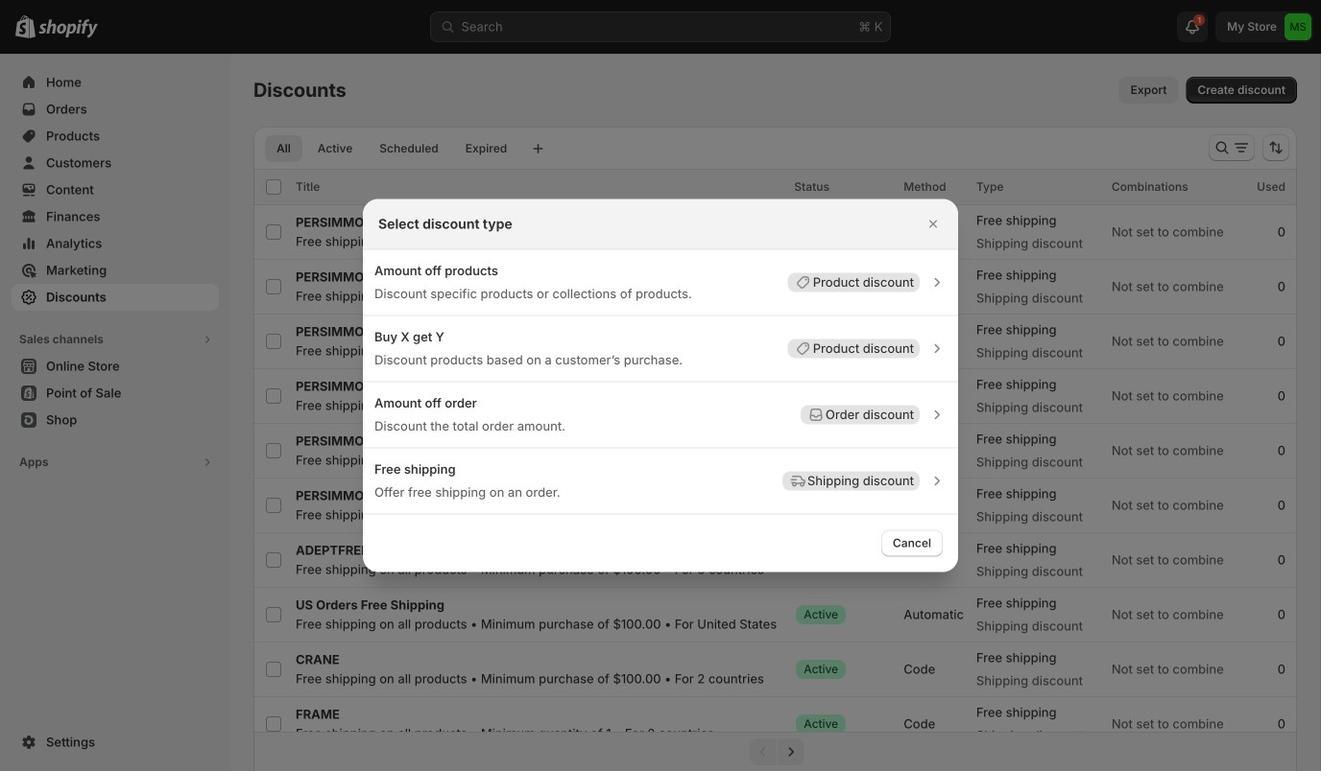 Task type: locate. For each thing, give the bounding box(es) containing it.
tab list
[[261, 134, 523, 162]]

dialog
[[0, 199, 1321, 573]]

pagination element
[[253, 733, 1297, 772]]



Task type: describe. For each thing, give the bounding box(es) containing it.
shopify image
[[38, 19, 98, 38]]



Task type: vqa. For each thing, say whether or not it's contained in the screenshot.
tab list
yes



